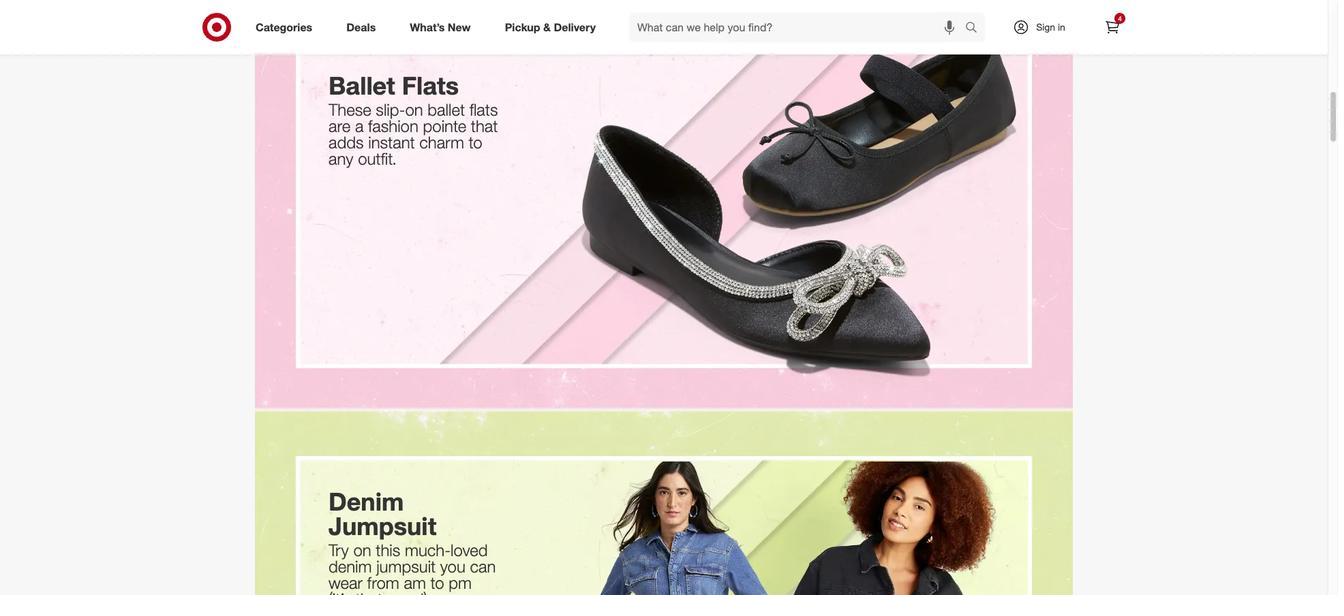 Task type: vqa. For each thing, say whether or not it's contained in the screenshot.
Color, on the right
no



Task type: describe. For each thing, give the bounding box(es) containing it.
on inside try on this much-loved denim jumpsuit you can wear from am to pm
[[353, 540, 371, 561]]

ballet
[[329, 71, 395, 100]]

jumpsuit
[[329, 512, 437, 541]]

pointe
[[423, 116, 467, 136]]

pickup
[[505, 20, 540, 34]]

to inside ballet flats these slip-on ballet flats are a fashion pointe that adds instant charm to any outfit.
[[469, 132, 482, 152]]

much-
[[405, 540, 451, 561]]

outfit.
[[358, 148, 397, 169]]

can
[[470, 557, 496, 577]]

any
[[329, 148, 354, 169]]

women's juliette bow ballet flats - a new day™ black 5, women's juliette bow ballet flats - a new day™ red 8.5, women's juliette bow ballet flats - a new day™ silver 8.5, women's tisha ballet flats - wild fable™ black 5.5, women's minnie ballet flats - a new day™ black 5 image
[[255, 0, 1073, 409]]

charm
[[420, 132, 464, 152]]

sign in link
[[1002, 12, 1087, 42]]

these
[[329, 99, 371, 120]]

deals
[[347, 20, 376, 34]]

sign in
[[1037, 21, 1066, 33]]

in
[[1058, 21, 1066, 33]]

what's new link
[[398, 12, 488, 42]]

sign
[[1037, 21, 1056, 33]]

loved
[[451, 540, 488, 561]]

search button
[[959, 12, 992, 45]]

this
[[376, 540, 400, 561]]

flats
[[470, 99, 498, 120]]

jumpsuit
[[376, 557, 436, 577]]

are
[[329, 116, 351, 136]]

on inside ballet flats these slip-on ballet flats are a fashion pointe that adds instant charm to any outfit.
[[405, 99, 423, 120]]

try
[[329, 540, 349, 561]]

adds
[[329, 132, 364, 152]]

you
[[440, 557, 466, 577]]

categories
[[256, 20, 312, 34]]

categories link
[[244, 12, 329, 42]]

new
[[448, 20, 471, 34]]



Task type: locate. For each thing, give the bounding box(es) containing it.
on right try
[[353, 540, 371, 561]]

am
[[404, 573, 426, 594]]

ballet
[[428, 99, 465, 120]]

4 link
[[1098, 12, 1128, 42]]

deals link
[[335, 12, 393, 42]]

to down flats
[[469, 132, 482, 152]]

to
[[469, 132, 482, 152], [431, 573, 444, 594]]

search
[[959, 22, 992, 35]]

from
[[367, 573, 399, 594]]

ballet flats these slip-on ballet flats are a fashion pointe that adds instant charm to any outfit.
[[329, 71, 503, 169]]

that
[[471, 116, 498, 136]]

pickup & delivery link
[[493, 12, 613, 42]]

denim
[[329, 557, 372, 577]]

4
[[1118, 14, 1122, 23]]

on left "ballet"
[[405, 99, 423, 120]]

1 horizontal spatial to
[[469, 132, 482, 152]]

What can we help you find? suggestions appear below search field
[[629, 12, 969, 42]]

0 vertical spatial to
[[469, 132, 482, 152]]

denim jumpsuit
[[329, 487, 437, 541]]

fashion
[[368, 116, 419, 136]]

0 vertical spatial on
[[405, 99, 423, 120]]

women's long sleeve denim jumpsuit - universal thread™ indigo 0, women's long sleeve denim jumpsuit - universal thread™ indigo 17, women's long sleeve denim jumpsuit - universal thread™ washed black 17, women's long sleeve denim jumpsuit - universal thread™ washed black 8 image
[[255, 412, 1073, 596]]

what's
[[410, 20, 445, 34]]

pm
[[449, 573, 472, 594]]

flats
[[402, 71, 459, 100]]

delivery
[[554, 20, 596, 34]]

wear
[[329, 573, 363, 594]]

pickup & delivery
[[505, 20, 596, 34]]

slip-
[[376, 99, 405, 120]]

to inside try on this much-loved denim jumpsuit you can wear from am to pm
[[431, 573, 444, 594]]

1 vertical spatial on
[[353, 540, 371, 561]]

try on this much-loved denim jumpsuit you can wear from am to pm
[[329, 540, 500, 594]]

to right am
[[431, 573, 444, 594]]

1 horizontal spatial on
[[405, 99, 423, 120]]

what's new
[[410, 20, 471, 34]]

denim
[[329, 487, 404, 517]]

a
[[355, 116, 364, 136]]

instant
[[368, 132, 415, 152]]

&
[[543, 20, 551, 34]]

0 horizontal spatial on
[[353, 540, 371, 561]]

1 vertical spatial to
[[431, 573, 444, 594]]

on
[[405, 99, 423, 120], [353, 540, 371, 561]]

0 horizontal spatial to
[[431, 573, 444, 594]]



